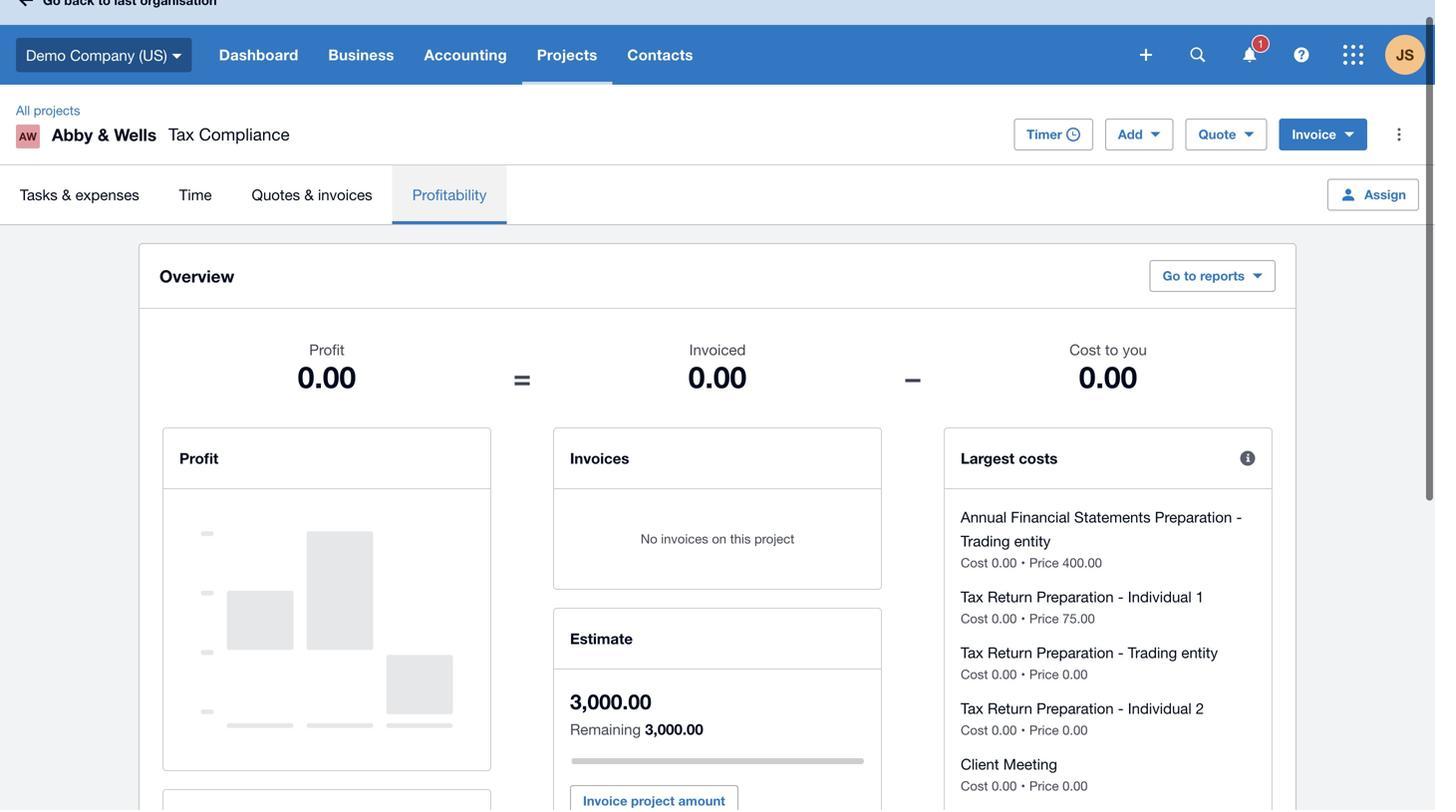 Task type: locate. For each thing, give the bounding box(es) containing it.
client
[[961, 756, 999, 773]]

quotes & invoices link
[[232, 165, 392, 224]]

svg image left 1 popup button
[[1191, 47, 1206, 62]]

0 horizontal spatial trading
[[961, 532, 1010, 550]]

to inside popup button
[[1184, 268, 1197, 284]]

& for tasks
[[62, 186, 71, 203]]

2 horizontal spatial svg image
[[1243, 47, 1256, 62]]

all projects
[[16, 103, 80, 118]]

2 individual from the top
[[1128, 700, 1192, 717]]

profit
[[309, 341, 345, 358], [179, 450, 218, 467]]

invoice inside popup button
[[1292, 127, 1337, 142]]

profit inside "profit 0.00"
[[309, 341, 345, 358]]

• down 'financial'
[[1021, 555, 1026, 571]]

price
[[1030, 555, 1059, 571], [1030, 611, 1059, 626], [1030, 667, 1059, 682], [1030, 723, 1059, 738], [1030, 778, 1059, 794]]

return up the meeting
[[988, 700, 1033, 717]]

0.00 inside cost to you 0.00
[[1079, 359, 1137, 395]]

• down the meeting
[[1021, 778, 1026, 794]]

invoice for invoice project amount
[[583, 793, 627, 809]]

1 horizontal spatial profit
[[309, 341, 345, 358]]

1 • from the top
[[1021, 555, 1026, 571]]

dashboard link
[[204, 25, 313, 85]]

• up 'tax return preparation - individual 2 cost 0.00 • price 0.00' at the right of the page
[[1021, 667, 1026, 682]]

tax inside "tax return preparation - individual 1 cost 0.00 • price 75.00"
[[961, 588, 984, 606]]

to inside cost to you 0.00
[[1105, 341, 1119, 358]]

0 vertical spatial profit
[[309, 341, 345, 358]]

return down "tax return preparation - individual 1 cost 0.00 • price 75.00"
[[988, 644, 1033, 661]]

&
[[98, 125, 109, 145], [62, 186, 71, 203], [304, 186, 314, 203]]

•
[[1021, 555, 1026, 571], [1021, 611, 1026, 626], [1021, 667, 1026, 682], [1021, 723, 1026, 738], [1021, 778, 1026, 794]]

1 vertical spatial profit
[[179, 450, 218, 467]]

price inside tax return preparation - trading entity cost 0.00 • price 0.00
[[1030, 667, 1059, 682]]

individual inside 'tax return preparation - individual 2 cost 0.00 • price 0.00'
[[1128, 700, 1192, 717]]

svg image up demo
[[19, 0, 33, 6]]

banner
[[0, 0, 1435, 85]]

tax return preparation - individual 1 cost 0.00 • price 75.00
[[961, 588, 1204, 626]]

-
[[1236, 508, 1242, 526], [1118, 588, 1124, 606], [1118, 644, 1124, 661], [1118, 700, 1124, 717]]

0 horizontal spatial 1
[[1196, 588, 1204, 606]]

svg image
[[1191, 47, 1206, 62], [1243, 47, 1256, 62], [172, 54, 182, 59]]

demo company (us)
[[26, 46, 167, 64]]

profitability link
[[392, 165, 507, 224]]

0.00 inside 'annual financial statements preparation - trading entity cost 0.00 • price 400.00'
[[992, 555, 1017, 571]]

entity
[[1014, 532, 1051, 550], [1182, 644, 1218, 661]]

project inside button
[[631, 793, 675, 809]]

5 • from the top
[[1021, 778, 1026, 794]]

• left 75.00
[[1021, 611, 1026, 626]]

preparation
[[1155, 508, 1232, 526], [1037, 588, 1114, 606], [1037, 644, 1114, 661], [1037, 700, 1114, 717]]

1 return from the top
[[988, 588, 1033, 606]]

individual for 2
[[1128, 700, 1192, 717]]

1 vertical spatial to
[[1105, 341, 1119, 358]]

financial
[[1011, 508, 1070, 526]]

to for go to reports
[[1184, 268, 1197, 284]]

- inside "tax return preparation - individual 1 cost 0.00 • price 75.00"
[[1118, 588, 1124, 606]]

0 vertical spatial project
[[754, 531, 795, 547]]

1 horizontal spatial entity
[[1182, 644, 1218, 661]]

return inside tax return preparation - trading entity cost 0.00 • price 0.00
[[988, 644, 1033, 661]]

1 individual from the top
[[1128, 588, 1192, 606]]

price up the meeting
[[1030, 723, 1059, 738]]

preparation inside tax return preparation - trading entity cost 0.00 • price 0.00
[[1037, 644, 1114, 661]]

1 horizontal spatial 1
[[1258, 37, 1264, 50]]

0 vertical spatial entity
[[1014, 532, 1051, 550]]

tax for tax compliance
[[169, 125, 194, 144]]

- down "tax return preparation - individual 1 cost 0.00 • price 75.00"
[[1118, 644, 1124, 661]]

1 vertical spatial 1
[[1196, 588, 1204, 606]]

1 vertical spatial invoice
[[583, 793, 627, 809]]

return for tax return preparation - individual 1
[[988, 588, 1033, 606]]

no invoices on this project
[[641, 531, 795, 547]]

invoice down remaining
[[583, 793, 627, 809]]

1 vertical spatial individual
[[1128, 700, 1192, 717]]

invoices
[[318, 186, 372, 203], [661, 531, 708, 547]]

• inside tax return preparation - trading entity cost 0.00 • price 0.00
[[1021, 667, 1026, 682]]

tax return preparation - trading entity cost 0.00 • price 0.00
[[961, 644, 1218, 682]]

1 vertical spatial entity
[[1182, 644, 1218, 661]]

0 vertical spatial invoices
[[318, 186, 372, 203]]

svg image up quote popup button at the top
[[1243, 47, 1256, 62]]

preparation down 75.00
[[1037, 644, 1114, 661]]

75.00
[[1063, 611, 1095, 626]]

• inside 'annual financial statements preparation - trading entity cost 0.00 • price 400.00'
[[1021, 555, 1026, 571]]

project right the this
[[754, 531, 795, 547]]

price left 400.00
[[1030, 555, 1059, 571]]

project left amount at bottom
[[631, 793, 675, 809]]

1 horizontal spatial trading
[[1128, 644, 1177, 661]]

• up the meeting
[[1021, 723, 1026, 738]]

invoice up assign button
[[1292, 127, 1337, 142]]

3,000.00 right remaining
[[645, 721, 703, 739]]

2 vertical spatial return
[[988, 700, 1033, 717]]

preparation inside 'tax return preparation - individual 2 cost 0.00 • price 0.00'
[[1037, 700, 1114, 717]]

quotes
[[252, 186, 300, 203]]

=
[[513, 359, 531, 395]]

1 vertical spatial return
[[988, 644, 1033, 661]]

0 vertical spatial trading
[[961, 532, 1010, 550]]

1 horizontal spatial to
[[1184, 268, 1197, 284]]

- for 1
[[1118, 588, 1124, 606]]

• for tax return preparation - trading entity
[[1021, 667, 1026, 682]]

−
[[904, 359, 922, 395]]

1 horizontal spatial svg image
[[1191, 47, 1206, 62]]

• inside "tax return preparation - individual 1 cost 0.00 • price 75.00"
[[1021, 611, 1026, 626]]

accounting
[[424, 46, 507, 64]]

preparation down tax return preparation - trading entity cost 0.00 • price 0.00 on the right bottom
[[1037, 700, 1114, 717]]

• inside 'tax return preparation - individual 2 cost 0.00 • price 0.00'
[[1021, 723, 1026, 738]]

trading down "tax return preparation - individual 1 cost 0.00 • price 75.00"
[[1128, 644, 1177, 661]]

price down the meeting
[[1030, 778, 1059, 794]]

invoice
[[1292, 127, 1337, 142], [583, 793, 627, 809]]

entity down 'financial'
[[1014, 532, 1051, 550]]

invoices right quotes
[[318, 186, 372, 203]]

entity inside tax return preparation - trading entity cost 0.00 • price 0.00
[[1182, 644, 1218, 661]]

individual down 'annual financial statements preparation - trading entity cost 0.00 • price 400.00'
[[1128, 588, 1192, 606]]

3 return from the top
[[988, 700, 1033, 717]]

no
[[641, 531, 658, 547]]

tax for tax return preparation - individual 1 cost 0.00 • price 75.00
[[961, 588, 984, 606]]

individual left 2
[[1128, 700, 1192, 717]]

1 horizontal spatial invoices
[[661, 531, 708, 547]]

1 horizontal spatial &
[[98, 125, 109, 145]]

& right abby
[[98, 125, 109, 145]]

all projects link
[[8, 101, 88, 121]]

tasks & expenses link
[[0, 165, 159, 224]]

return inside 'tax return preparation - individual 2 cost 0.00 • price 0.00'
[[988, 700, 1033, 717]]

& right tasks
[[62, 186, 71, 203]]

tax
[[169, 125, 194, 144], [961, 588, 984, 606], [961, 644, 984, 661], [961, 700, 984, 717]]

price left 75.00
[[1030, 611, 1059, 626]]

1 horizontal spatial project
[[754, 531, 795, 547]]

tax inside tax return preparation - trading entity cost 0.00 • price 0.00
[[961, 644, 984, 661]]

2 return from the top
[[988, 644, 1033, 661]]

to left you
[[1105, 341, 1119, 358]]

client meeting cost 0.00 • price 0.00
[[961, 756, 1088, 794]]

cost
[[1070, 341, 1101, 358], [961, 555, 988, 571], [961, 611, 988, 626], [961, 667, 988, 682], [961, 723, 988, 738], [961, 778, 988, 794]]

price inside client meeting cost 0.00 • price 0.00
[[1030, 778, 1059, 794]]

return inside "tax return preparation - individual 1 cost 0.00 • price 75.00"
[[988, 588, 1033, 606]]

preparation for 1
[[1037, 588, 1114, 606]]

0 vertical spatial individual
[[1128, 588, 1192, 606]]

tax compliance
[[169, 125, 290, 144]]

price inside 'tax return preparation - individual 2 cost 0.00 • price 0.00'
[[1030, 723, 1059, 738]]

price for tax return preparation - individual 1
[[1030, 611, 1059, 626]]

svg image
[[19, 0, 33, 6], [1344, 45, 1364, 65], [1294, 47, 1309, 62], [1140, 49, 1152, 61]]

1
[[1258, 37, 1264, 50], [1196, 588, 1204, 606]]

- down 'annual financial statements preparation - trading entity cost 0.00 • price 400.00'
[[1118, 588, 1124, 606]]

more info image
[[1228, 439, 1268, 478]]

trading
[[961, 532, 1010, 550], [1128, 644, 1177, 661]]

js
[[1396, 46, 1414, 64]]

- inside tax return preparation - trading entity cost 0.00 • price 0.00
[[1118, 644, 1124, 661]]

aw
[[19, 130, 37, 143]]

0 horizontal spatial invoices
[[318, 186, 372, 203]]

& right quotes
[[304, 186, 314, 203]]

accounting button
[[409, 25, 522, 85]]

0 horizontal spatial svg image
[[172, 54, 182, 59]]

to
[[1184, 268, 1197, 284], [1105, 341, 1119, 358]]

1 vertical spatial project
[[631, 793, 675, 809]]

3 price from the top
[[1030, 667, 1059, 682]]

preparation down more info image at the right bottom of the page
[[1155, 508, 1232, 526]]

4 price from the top
[[1030, 723, 1059, 738]]

individual inside "tax return preparation - individual 1 cost 0.00 • price 75.00"
[[1128, 588, 1192, 606]]

invoice inside button
[[583, 793, 627, 809]]

3,000.00
[[570, 689, 652, 714], [645, 721, 703, 739]]

- down tax return preparation - trading entity cost 0.00 • price 0.00 on the right bottom
[[1118, 700, 1124, 717]]

estimate
[[570, 630, 633, 648]]

js button
[[1385, 25, 1435, 85]]

project
[[754, 531, 795, 547], [631, 793, 675, 809]]

1 horizontal spatial invoice
[[1292, 127, 1337, 142]]

preparation inside "tax return preparation - individual 1 cost 0.00 • price 75.00"
[[1037, 588, 1114, 606]]

3 • from the top
[[1021, 667, 1026, 682]]

invoices left on
[[661, 531, 708, 547]]

0 horizontal spatial to
[[1105, 341, 1119, 358]]

return for tax return preparation - individual 2
[[988, 700, 1033, 717]]

svg image right 1 popup button
[[1294, 47, 1309, 62]]

- inside 'tax return preparation - individual 2 cost 0.00 • price 0.00'
[[1118, 700, 1124, 717]]

return for tax return preparation - trading entity
[[988, 644, 1033, 661]]

3,000.00 up remaining
[[570, 689, 652, 714]]

2 • from the top
[[1021, 611, 1026, 626]]

tasks & expenses
[[20, 186, 139, 203]]

more options image
[[1379, 115, 1419, 154]]

return down annual
[[988, 588, 1033, 606]]

entity up 2
[[1182, 644, 1218, 661]]

costs
[[1019, 450, 1058, 467]]

price up 'tax return preparation - individual 2 cost 0.00 • price 0.00' at the right of the page
[[1030, 667, 1059, 682]]

individual
[[1128, 588, 1192, 606], [1128, 700, 1192, 717]]

0 vertical spatial return
[[988, 588, 1033, 606]]

cost inside tax return preparation - trading entity cost 0.00 • price 0.00
[[961, 667, 988, 682]]

largest costs
[[961, 450, 1058, 467]]

assign button
[[1328, 179, 1419, 211]]

tax inside 'tax return preparation - individual 2 cost 0.00 • price 0.00'
[[961, 700, 984, 717]]

1 price from the top
[[1030, 555, 1059, 571]]

2 horizontal spatial &
[[304, 186, 314, 203]]

0 horizontal spatial profit
[[179, 450, 218, 467]]

0 vertical spatial invoice
[[1292, 127, 1337, 142]]

trading down annual
[[961, 532, 1010, 550]]

add
[[1118, 127, 1143, 142]]

price inside "tax return preparation - individual 1 cost 0.00 • price 75.00"
[[1030, 611, 1059, 626]]

0 vertical spatial to
[[1184, 268, 1197, 284]]

- down more info image at the right bottom of the page
[[1236, 508, 1242, 526]]

profit for profit
[[179, 450, 218, 467]]

0.00
[[298, 359, 356, 395], [689, 359, 747, 395], [1079, 359, 1137, 395], [992, 555, 1017, 571], [992, 611, 1017, 626], [992, 667, 1017, 682], [1063, 667, 1088, 682], [992, 723, 1017, 738], [1063, 723, 1088, 738], [992, 778, 1017, 794], [1063, 778, 1088, 794]]

0 horizontal spatial entity
[[1014, 532, 1051, 550]]

cost inside 'tax return preparation - individual 2 cost 0.00 • price 0.00'
[[961, 723, 988, 738]]

svg image right (us)
[[172, 54, 182, 59]]

go to reports
[[1163, 268, 1245, 284]]

0 horizontal spatial project
[[631, 793, 675, 809]]

trading inside 'annual financial statements preparation - trading entity cost 0.00 • price 400.00'
[[961, 532, 1010, 550]]

return
[[988, 588, 1033, 606], [988, 644, 1033, 661], [988, 700, 1033, 717]]

0 horizontal spatial &
[[62, 186, 71, 203]]

0 horizontal spatial invoice
[[583, 793, 627, 809]]

quote button
[[1186, 119, 1267, 151]]

2 price from the top
[[1030, 611, 1059, 626]]

5 price from the top
[[1030, 778, 1059, 794]]

invoices
[[570, 450, 629, 467]]

remaining
[[570, 721, 641, 738]]

to right go
[[1184, 268, 1197, 284]]

0 vertical spatial 1
[[1258, 37, 1264, 50]]

4 • from the top
[[1021, 723, 1026, 738]]

preparation up 75.00
[[1037, 588, 1114, 606]]

1 vertical spatial trading
[[1128, 644, 1177, 661]]

trading inside tax return preparation - trading entity cost 0.00 • price 0.00
[[1128, 644, 1177, 661]]



Task type: vqa. For each thing, say whether or not it's contained in the screenshot.
into
no



Task type: describe. For each thing, give the bounding box(es) containing it.
add button
[[1105, 119, 1174, 151]]

tax return preparation - individual 2 cost 0.00 • price 0.00
[[961, 700, 1204, 738]]

cost inside cost to you 0.00
[[1070, 341, 1101, 358]]

projects
[[34, 103, 80, 118]]

• for tax return preparation - individual 1
[[1021, 611, 1026, 626]]

reports
[[1200, 268, 1245, 284]]

amount
[[678, 793, 725, 809]]

svg image left "js"
[[1344, 45, 1364, 65]]

on
[[712, 531, 727, 547]]

(us)
[[139, 46, 167, 64]]

business
[[328, 46, 394, 64]]

svg image up add popup button
[[1140, 49, 1152, 61]]

wells
[[114, 125, 157, 145]]

quote
[[1199, 127, 1236, 142]]

invoice project amount button
[[570, 785, 738, 810]]

preparation inside 'annual financial statements preparation - trading entity cost 0.00 • price 400.00'
[[1155, 508, 1232, 526]]

- for 2
[[1118, 700, 1124, 717]]

to for cost to you 0.00
[[1105, 341, 1119, 358]]

profitability
[[412, 186, 487, 203]]

this
[[730, 531, 751, 547]]

statements
[[1074, 508, 1151, 526]]

largest
[[961, 450, 1015, 467]]

business button
[[313, 25, 409, 85]]

preparation for 2
[[1037, 700, 1114, 717]]

cost inside client meeting cost 0.00 • price 0.00
[[961, 778, 988, 794]]

expenses
[[75, 186, 139, 203]]

you
[[1123, 341, 1147, 358]]

abby & wells
[[52, 125, 157, 145]]

invoiced 0.00
[[689, 341, 747, 395]]

assign
[[1365, 187, 1406, 202]]

3,000.00 remaining 3,000.00
[[570, 689, 703, 739]]

profit for profit 0.00
[[309, 341, 345, 358]]

400.00
[[1063, 555, 1102, 571]]

1 button
[[1230, 25, 1270, 85]]

svg image inside demo company (us) popup button
[[172, 54, 182, 59]]

tax for tax return preparation - individual 2 cost 0.00 • price 0.00
[[961, 700, 984, 717]]

all
[[16, 103, 30, 118]]

demo
[[26, 46, 66, 64]]

invoice button
[[1279, 119, 1368, 151]]

abby
[[52, 125, 93, 145]]

- inside 'annual financial statements preparation - trading entity cost 0.00 • price 400.00'
[[1236, 508, 1242, 526]]

0.00 inside "tax return preparation - individual 1 cost 0.00 • price 75.00"
[[992, 611, 1017, 626]]

price for tax return preparation - individual 2
[[1030, 723, 1059, 738]]

entity inside 'annual financial statements preparation - trading entity cost 0.00 • price 400.00'
[[1014, 532, 1051, 550]]

timer
[[1027, 127, 1062, 142]]

invoiced
[[689, 341, 746, 358]]

time
[[179, 186, 212, 203]]

invoice project amount
[[583, 793, 725, 809]]

demo company (us) button
[[0, 25, 204, 85]]

go to reports button
[[1150, 260, 1276, 292]]

price inside 'annual financial statements preparation - trading entity cost 0.00 • price 400.00'
[[1030, 555, 1059, 571]]

cost inside "tax return preparation - individual 1 cost 0.00 • price 75.00"
[[961, 611, 988, 626]]

projects
[[537, 46, 597, 64]]

1 inside popup button
[[1258, 37, 1264, 50]]

• for tax return preparation - individual 2
[[1021, 723, 1026, 738]]

contacts
[[627, 46, 693, 64]]

no profit information available image
[[201, 509, 453, 751]]

tax for tax return preparation - trading entity cost 0.00 • price 0.00
[[961, 644, 984, 661]]

profit 0.00
[[298, 341, 356, 395]]

annual financial statements preparation - trading entity cost 0.00 • price 400.00
[[961, 508, 1242, 571]]

annual
[[961, 508, 1007, 526]]

timer button
[[1014, 119, 1093, 151]]

0 vertical spatial 3,000.00
[[570, 689, 652, 714]]

dashboard
[[219, 46, 298, 64]]

tasks
[[20, 186, 58, 203]]

1 inside "tax return preparation - individual 1 cost 0.00 • price 75.00"
[[1196, 588, 1204, 606]]

company
[[70, 46, 135, 64]]

quotes & invoices
[[252, 186, 372, 203]]

• inside client meeting cost 0.00 • price 0.00
[[1021, 778, 1026, 794]]

cost to you 0.00
[[1070, 341, 1147, 395]]

1 vertical spatial invoices
[[661, 531, 708, 547]]

1 vertical spatial 3,000.00
[[645, 721, 703, 739]]

price for tax return preparation - trading entity
[[1030, 667, 1059, 682]]

time link
[[159, 165, 232, 224]]

- for entity
[[1118, 644, 1124, 661]]

overview
[[159, 266, 234, 286]]

& for quotes
[[304, 186, 314, 203]]

meeting
[[1003, 756, 1058, 773]]

svg image inside 1 popup button
[[1243, 47, 1256, 62]]

banner containing dashboard
[[0, 0, 1435, 85]]

profitability tab
[[392, 165, 507, 224]]

invoice for invoice
[[1292, 127, 1337, 142]]

2
[[1196, 700, 1204, 717]]

individual for 1
[[1128, 588, 1192, 606]]

projects button
[[522, 25, 612, 85]]

& for abby
[[98, 125, 109, 145]]

contacts button
[[612, 25, 708, 85]]

preparation for entity
[[1037, 644, 1114, 661]]

go
[[1163, 268, 1181, 284]]

cost inside 'annual financial statements preparation - trading entity cost 0.00 • price 400.00'
[[961, 555, 988, 571]]

compliance
[[199, 125, 290, 144]]



